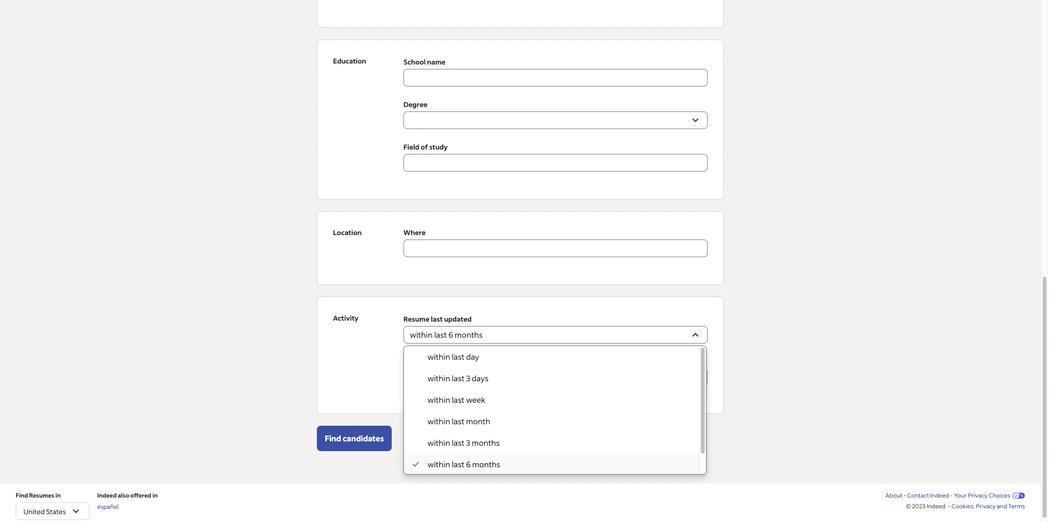 Task type: vqa. For each thing, say whether or not it's contained in the screenshot.
the español Button
yes



Task type: locate. For each thing, give the bounding box(es) containing it.
2 where field from the top
[[404, 240, 696, 257]]

clear
[[411, 433, 431, 444]]

-
[[904, 492, 906, 499], [950, 492, 953, 499], [948, 503, 951, 510]]

indeed inside indeed also offered in español
[[97, 492, 117, 499]]

1 vertical spatial 3
[[466, 438, 470, 448]]

united states button
[[16, 503, 89, 520]]

Where field
[[404, 227, 708, 257], [404, 240, 696, 257]]

Field of study field
[[404, 154, 708, 172]]

within last 6 months
[[410, 330, 483, 340], [428, 459, 500, 470]]

choices
[[989, 492, 1011, 499]]

and
[[997, 503, 1007, 510]]

months down within last 3 months
[[472, 459, 500, 470]]

find left candidates
[[325, 433, 341, 444]]

privacy down your privacy choices
[[976, 503, 996, 510]]

1 3 from the top
[[466, 373, 470, 384]]

©
[[906, 503, 911, 510]]

month
[[466, 416, 490, 427]]

1 in from the left
[[55, 492, 61, 499]]

field
[[404, 142, 419, 152]]

privacy up cookies, privacy and terms link
[[968, 492, 988, 499]]

about - contact indeed -
[[886, 492, 954, 499]]

0 horizontal spatial in
[[55, 492, 61, 499]]

0 horizontal spatial find
[[16, 492, 28, 499]]

indeed left the your
[[930, 492, 949, 499]]

location
[[333, 228, 362, 237]]

0 horizontal spatial 6
[[449, 330, 453, 340]]

within down the clear button
[[428, 459, 450, 470]]

indeed
[[97, 492, 117, 499], [930, 492, 949, 499], [927, 503, 946, 510]]

within last 6 months inside option
[[428, 459, 500, 470]]

within last 6 months down "resume last updated"
[[410, 330, 483, 340]]

resume last updated list box
[[404, 346, 706, 475]]

updated
[[444, 315, 472, 324]]

within up clear
[[428, 416, 450, 427]]

0 vertical spatial within last 6 months
[[410, 330, 483, 340]]

2 vertical spatial months
[[472, 459, 500, 470]]

1 vertical spatial privacy
[[976, 503, 996, 510]]

3 for days
[[466, 373, 470, 384]]

in right offered
[[152, 492, 158, 499]]

months
[[455, 330, 483, 340], [472, 438, 500, 448], [472, 459, 500, 470]]

resumes
[[29, 492, 54, 499]]

6 down within last 3 months
[[466, 459, 471, 470]]

months down month
[[472, 438, 500, 448]]

0 vertical spatial find
[[325, 433, 341, 444]]

find inside button
[[325, 433, 341, 444]]

cookies,
[[952, 503, 975, 510]]

1 horizontal spatial 6
[[466, 459, 471, 470]]

cookies, privacy and terms link
[[952, 503, 1025, 510]]

in inside indeed also offered in español
[[152, 492, 158, 499]]

last left month
[[452, 416, 465, 427]]

contact
[[908, 492, 929, 499]]

education group
[[317, 40, 724, 200]]

6 down updated
[[449, 330, 453, 340]]

name
[[427, 57, 446, 67]]

last inside popup button
[[434, 330, 447, 340]]

in
[[55, 492, 61, 499], [152, 492, 158, 499]]

within inside popup button
[[410, 330, 433, 340]]

1 vertical spatial within last 6 months
[[428, 459, 500, 470]]

within last 6 months down within last 3 months
[[428, 459, 500, 470]]

months down updated
[[455, 330, 483, 340]]

1 vertical spatial months
[[472, 438, 500, 448]]

2 3 from the top
[[466, 438, 470, 448]]

0 vertical spatial 6
[[449, 330, 453, 340]]

resume last updated
[[404, 315, 472, 324]]

find left resumes
[[16, 492, 28, 499]]

activity
[[333, 314, 359, 323]]

last
[[431, 315, 443, 324], [434, 330, 447, 340], [452, 352, 465, 362], [452, 373, 465, 384], [452, 395, 465, 405], [452, 416, 465, 427], [452, 438, 465, 448], [452, 459, 465, 470]]

3 left days
[[466, 373, 470, 384]]

0 vertical spatial 3
[[466, 373, 470, 384]]

1 vertical spatial 6
[[466, 459, 471, 470]]

days
[[472, 373, 489, 384]]

time
[[404, 357, 420, 366]]

in up states
[[55, 492, 61, 499]]

study
[[429, 142, 448, 152]]

1 vertical spatial find
[[16, 492, 28, 499]]

1 horizontal spatial in
[[152, 492, 158, 499]]

privacy
[[968, 492, 988, 499], [976, 503, 996, 510]]

offered
[[130, 492, 151, 499]]

0 vertical spatial privacy
[[968, 492, 988, 499]]

within last 6 months inside popup button
[[410, 330, 483, 340]]

field of study
[[404, 142, 448, 152]]

last down within last 3 months
[[452, 459, 465, 470]]

2023
[[912, 503, 926, 510]]

- right about link
[[904, 492, 906, 499]]

1 where field from the top
[[404, 227, 708, 257]]

location group
[[317, 211, 724, 285]]

find for find candidates
[[325, 433, 341, 444]]

education
[[333, 56, 366, 66]]

1 horizontal spatial find
[[325, 433, 341, 444]]

3
[[466, 373, 470, 384], [466, 438, 470, 448]]

within last 3 days
[[428, 373, 489, 384]]

find
[[325, 433, 341, 444], [16, 492, 28, 499]]

6 inside option
[[466, 459, 471, 470]]

your privacy choices link
[[954, 492, 1025, 499]]

© 2023 indeed - cookies, privacy and terms
[[906, 503, 1025, 510]]

español
[[97, 503, 119, 511]]

within inside option
[[428, 459, 450, 470]]

within down resume
[[410, 330, 433, 340]]

3 down within last month
[[466, 438, 470, 448]]

of
[[421, 142, 428, 152]]

0 vertical spatial months
[[455, 330, 483, 340]]

clear button
[[404, 426, 439, 452]]

last down "resume last updated"
[[434, 330, 447, 340]]

time at current job
[[404, 357, 466, 366]]

where field containing where
[[404, 227, 708, 257]]

2 in from the left
[[152, 492, 158, 499]]

within
[[410, 330, 433, 340], [428, 352, 450, 362], [428, 373, 450, 384], [428, 395, 450, 405], [428, 416, 450, 427], [428, 438, 450, 448], [428, 459, 450, 470]]

6
[[449, 330, 453, 340], [466, 459, 471, 470]]

where field inside field
[[404, 240, 696, 257]]

indeed up español
[[97, 492, 117, 499]]



Task type: describe. For each thing, give the bounding box(es) containing it.
within last 6 months button
[[404, 326, 708, 344]]

your privacy choices
[[954, 492, 1011, 499]]

within last 6 months option
[[404, 454, 699, 475]]

find candidates
[[325, 433, 384, 444]]

find resumes in
[[16, 492, 61, 499]]

within down current
[[428, 373, 450, 384]]

terms
[[1009, 503, 1025, 510]]

where field for where
[[404, 240, 696, 257]]

school
[[404, 57, 426, 67]]

within last day
[[428, 352, 479, 362]]

also
[[118, 492, 129, 499]]

3 for months
[[466, 438, 470, 448]]

español button
[[97, 503, 119, 512]]

indeed down contact indeed "link"
[[927, 503, 946, 510]]

last inside option
[[452, 459, 465, 470]]

6 inside popup button
[[449, 330, 453, 340]]

where field for location
[[404, 227, 708, 257]]

School name field
[[404, 69, 708, 87]]

find candidates button
[[317, 426, 392, 452]]

job
[[455, 357, 466, 366]]

day
[[466, 352, 479, 362]]

resume
[[404, 315, 430, 324]]

your
[[954, 492, 967, 499]]

united states
[[23, 507, 66, 516]]

work experience group
[[317, 0, 724, 28]]

united
[[23, 507, 45, 516]]

at
[[421, 357, 428, 366]]

where
[[404, 228, 426, 237]]

within last month
[[428, 416, 490, 427]]

within left the job
[[428, 352, 450, 362]]

within down within last month
[[428, 438, 450, 448]]

last down within last month
[[452, 438, 465, 448]]

- left the your
[[950, 492, 953, 499]]

states
[[46, 507, 66, 516]]

within last 3 months
[[428, 438, 500, 448]]

week
[[466, 395, 486, 405]]

about
[[886, 492, 903, 499]]

candidates
[[343, 433, 384, 444]]

last left week
[[452, 395, 465, 405]]

find for find resumes in
[[16, 492, 28, 499]]

activity group
[[317, 297, 724, 414]]

degree
[[404, 100, 427, 109]]

last left day
[[452, 352, 465, 362]]

indeed also offered in español
[[97, 492, 158, 511]]

within last week
[[428, 395, 486, 405]]

school name
[[404, 57, 446, 67]]

months inside popup button
[[455, 330, 483, 340]]

within down the within last 3 days
[[428, 395, 450, 405]]

months inside option
[[472, 459, 500, 470]]

contact indeed link
[[908, 492, 949, 499]]

current
[[429, 357, 454, 366]]

- left the cookies,
[[948, 503, 951, 510]]

about link
[[886, 492, 903, 499]]

last down the job
[[452, 373, 465, 384]]

last right resume
[[431, 315, 443, 324]]



